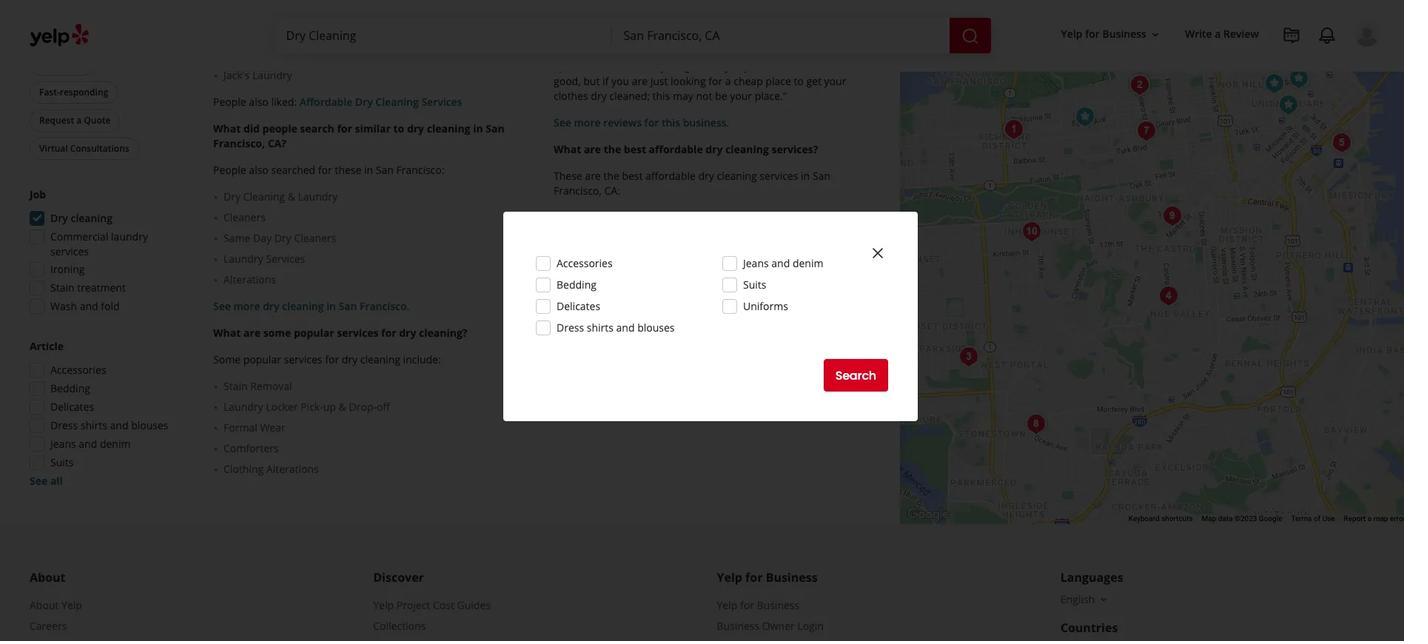Task type: vqa. For each thing, say whether or not it's contained in the screenshot.
Stain treatment's STAIN
yes



Task type: locate. For each thing, give the bounding box(es) containing it.
just
[[651, 74, 668, 88]]

also for people also liked: affordable dry cleaning services
[[249, 95, 269, 109]]

& down searched on the left
[[288, 190, 295, 204]]

0 vertical spatial group
[[1369, 2, 1402, 67]]

sea breeze cleaners image
[[1154, 281, 1184, 311]]

what for what are some popular services for dry cleaning?
[[213, 326, 241, 340]]

up
[[323, 400, 336, 414]]

0 horizontal spatial blouses
[[131, 418, 168, 432]]

& inside the stain removal laundry locker pick-up & drop-off formal wear comforters clothing alterations
[[339, 400, 346, 414]]

blouses inside group
[[131, 418, 168, 432]]

uniforms
[[743, 299, 789, 313]]

1 vertical spatial cheap
[[734, 74, 763, 88]]

delicates down sea
[[557, 299, 601, 313]]

blouses inside search 'dialog'
[[638, 321, 675, 335]]

wash and fold
[[50, 299, 120, 313]]

best inside these are the best affordable dry cleaning services in san francisco, ca:
[[622, 169, 643, 183]]

is down sports
[[837, 59, 844, 73]]

dry up commercial
[[50, 211, 68, 225]]

use
[[1323, 515, 1336, 523]]

0 vertical spatial affordable
[[649, 142, 703, 156]]

best for these
[[622, 169, 643, 183]]

people also searched for these in san francisco:
[[213, 163, 445, 177]]

0 horizontal spatial jeans
[[50, 437, 76, 451]]

not
[[795, 0, 812, 14], [696, 89, 713, 103]]

1 vertical spatial what
[[554, 142, 581, 156]]

1 horizontal spatial accessories
[[557, 256, 613, 270]]

in
[[687, 44, 696, 59], [473, 121, 483, 136], [364, 163, 373, 177], [801, 169, 810, 183], [327, 299, 336, 313]]

roughly
[[671, 30, 708, 44]]

are inside these are the best affordable dry cleaning services in san francisco, ca:
[[585, 169, 601, 183]]

dry cleaning
[[50, 211, 113, 225]]

1 horizontal spatial cleaner
[[658, 293, 695, 307]]

francisco, down these
[[554, 184, 602, 198]]

some up pointed
[[554, 44, 581, 59]]

map data ©2023 google
[[1202, 515, 1283, 523]]

fast-responding
[[39, 86, 108, 99]]

0 horizontal spatial dress shirts and blouses
[[50, 418, 168, 432]]

mulberrys
[[564, 210, 613, 224]]

cleaners right day
[[294, 231, 336, 245]]

terms of use
[[1292, 515, 1336, 523]]

i down pants
[[638, 44, 641, 59]]

see more dry cleaning in san francisco.
[[213, 299, 410, 313]]

alterations
[[330, 27, 382, 41], [224, 273, 276, 287], [266, 462, 319, 476]]

stain inside the stain removal laundry locker pick-up & drop-off formal wear comforters clothing alterations
[[224, 379, 248, 393]]

2 vertical spatial best
[[622, 169, 643, 183]]

0 horizontal spatial suits
[[50, 455, 74, 469]]

0 vertical spatial dress
[[557, 321, 584, 335]]

cleaning inside what did people search for similar to dry cleaning in san francisco, ca?
[[427, 121, 471, 136]]

bedding inside group
[[50, 381, 90, 395]]

not left be
[[696, 89, 713, 103]]

1 vertical spatial laundry
[[111, 230, 148, 244]]

0 vertical spatial bedding
[[557, 278, 597, 292]]

2 vertical spatial shirts
[[81, 418, 107, 432]]

laundry right commercial
[[111, 230, 148, 244]]

dress up the see all button
[[50, 418, 78, 432]]

what did people search for similar to dry cleaning in san francisco, ca?
[[213, 121, 505, 150]]

sonia's cleaners link
[[564, 252, 871, 267]]

1 vertical spatial alterations
[[224, 273, 276, 287]]

0 horizontal spatial stain
[[50, 281, 74, 295]]

laundry up the formal
[[224, 400, 263, 414]]

see for see all
[[30, 474, 48, 488]]

are for what are the best affordable dry cleaning services?
[[584, 142, 601, 156]]

laundry inside the stain removal laundry locker pick-up & drop-off formal wear comforters clothing alterations
[[224, 400, 263, 414]]

0 vertical spatial were
[[792, 15, 816, 29]]

took
[[759, 44, 781, 59]]

delicates inside search 'dialog'
[[557, 299, 601, 313]]

laundry right jack's
[[252, 68, 292, 82]]

laundry down same on the left top of the page
[[224, 252, 263, 266]]

see inside group
[[30, 474, 48, 488]]

1 horizontal spatial laundry
[[554, 30, 591, 44]]

out
[[784, 44, 800, 59], [600, 59, 616, 73]]

what inside what did people search for similar to dry cleaning in san francisco, ca?
[[213, 121, 241, 136]]

2 vertical spatial this
[[662, 116, 681, 130]]

1 vertical spatial some
[[263, 326, 291, 340]]

your right get
[[825, 74, 847, 88]]

1 horizontal spatial dress
[[557, 321, 584, 335]]

0 horizontal spatial not
[[696, 89, 713, 103]]

0 horizontal spatial jeans and denim
[[50, 437, 131, 451]]

1 horizontal spatial all
[[803, 44, 814, 59]]

0 horizontal spatial denim
[[100, 437, 131, 451]]

affordable inside these are the best affordable dry cleaning services in san francisco, ca:
[[646, 169, 696, 183]]

same day dry cleaners link
[[224, 231, 530, 246]]

this down just
[[653, 89, 670, 103]]

1 vertical spatial dress shirts and blouses
[[50, 418, 168, 432]]

0 horizontal spatial to
[[394, 121, 404, 136]]

1 horizontal spatial &
[[339, 400, 346, 414]]

cleaners up same on the left top of the page
[[224, 210, 266, 224]]

about inside the about yelp careers
[[30, 598, 59, 612]]

0 horizontal spatial accessories
[[50, 363, 106, 377]]

services down jack's laundry link
[[422, 95, 462, 109]]

were up the received in the left of the page
[[644, 30, 668, 44]]

0 vertical spatial jeans
[[743, 256, 769, 270]]

of up pointed
[[583, 44, 593, 59]]

0 horizontal spatial cleaning
[[243, 190, 285, 204]]

0 horizontal spatial but
[[584, 74, 600, 88]]

accessories inside search 'dialog'
[[557, 256, 613, 270]]

inline
[[608, 0, 634, 14]]

0 vertical spatial see
[[554, 116, 572, 130]]

stain inside group
[[50, 281, 74, 295]]

all seasons cleaners image
[[954, 342, 984, 371]]

1 vertical spatial also
[[249, 163, 269, 177]]

1 vertical spatial but
[[584, 74, 600, 88]]

this down may in the top of the page
[[662, 116, 681, 130]]

did
[[244, 121, 260, 136]]

see for see more dry cleaning in san francisco.
[[213, 299, 231, 313]]

login
[[798, 619, 824, 633]]

1 vertical spatial best
[[624, 142, 646, 156]]

what for what did people search for similar to dry cleaning in san francisco, ca?
[[213, 121, 241, 136]]

stain up wash
[[50, 281, 74, 295]]

1 horizontal spatial more
[[574, 116, 601, 130]]

off
[[377, 400, 390, 414]]

services down day
[[266, 252, 305, 266]]

for down francisco.
[[381, 326, 397, 340]]

people down divisadero
[[554, 320, 587, 334]]

1 horizontal spatial francisco,
[[554, 184, 602, 198]]

quality
[[820, 30, 855, 44]]

sunset laundry & cleaner image
[[1017, 217, 1047, 246]]

more up some
[[234, 299, 260, 313]]

dress inside group
[[50, 418, 78, 432]]

0 vertical spatial some
[[554, 44, 581, 59]]

yelp for business up yelp for business link
[[717, 569, 818, 586]]

guides
[[457, 598, 491, 612]]

article
[[30, 339, 64, 353]]

dry up "francisco:"
[[407, 121, 424, 136]]

cleaning up mulberrys garment care link on the top
[[717, 169, 757, 183]]

heights
[[618, 293, 655, 307]]

people also liked: affordable dry cleaning services
[[213, 95, 462, 109]]

1 vertical spatial francisco,
[[554, 184, 602, 198]]

francisco, inside what did people search for similar to dry cleaning in san francisco, ca?
[[213, 136, 265, 150]]

review
[[1224, 27, 1260, 41]]

delicates
[[557, 299, 601, 313], [50, 400, 94, 414]]

group containing article
[[25, 339, 184, 489]]

people for people also liked: inexpensive dry clean
[[554, 320, 587, 334]]

dry inside soap box cleaners young's cleaners and alterations super dry cleaner jack's laundry
[[255, 47, 272, 61]]

jeans
[[743, 256, 769, 270], [50, 437, 76, 451]]

clothing
[[224, 462, 264, 476]]

box
[[250, 6, 269, 20]]

laundry down people also searched for these in san francisco:
[[298, 190, 338, 204]]

1 vertical spatial not
[[696, 89, 713, 103]]

some
[[213, 352, 241, 367]]

is up sports
[[857, 30, 865, 44]]

map region
[[801, 0, 1405, 641]]

are for what are some popular services for dry cleaning?
[[244, 326, 261, 340]]

for inside the yelp for business business owner login
[[740, 598, 754, 612]]

services inside dry cleaning & laundry cleaners same day dry cleaners laundry services alterations
[[266, 252, 305, 266]]

keyboard
[[1129, 515, 1160, 523]]

cleaner inside the sonia's cleaners sea breeze cleaners divisadero heights cleaner
[[658, 293, 695, 307]]

about up about yelp link
[[30, 569, 66, 586]]

user actions element
[[1050, 19, 1402, 110]]

0 vertical spatial laundry
[[554, 30, 591, 44]]

bedding up divisadero
[[557, 278, 597, 292]]

1 vertical spatial stain
[[224, 379, 248, 393]]

what up some
[[213, 326, 241, 340]]

for down "as"
[[848, 15, 862, 29]]

0 vertical spatial best
[[614, 44, 635, 59]]

alterations inside soap box cleaners young's cleaners and alterations super dry cleaner jack's laundry
[[330, 27, 382, 41]]

met
[[693, 59, 713, 73]]

google
[[1259, 515, 1283, 523]]

what left did
[[213, 121, 241, 136]]

1 horizontal spatial your
[[825, 74, 847, 88]]

also for people also liked: inexpensive dry clean
[[590, 320, 609, 334]]

veteran's deluxe cleaners image
[[1125, 70, 1155, 100], [1125, 70, 1155, 100]]

0 horizontal spatial dress
[[50, 418, 78, 432]]

1 vertical spatial jeans
[[50, 437, 76, 451]]

jeans up the see all button
[[50, 437, 76, 451]]

1 vertical spatial shirts
[[587, 321, 614, 335]]

a left map
[[1368, 515, 1372, 523]]

are
[[590, 0, 605, 14], [632, 74, 648, 88], [584, 142, 601, 156], [585, 169, 601, 183], [244, 326, 261, 340]]

1 vertical spatial cleaning
[[243, 190, 285, 204]]

1 vertical spatial blouses
[[131, 418, 168, 432]]

also for people also searched for these in san francisco:
[[249, 163, 269, 177]]

0 horizontal spatial some
[[263, 326, 291, 340]]

a down my
[[726, 74, 731, 88]]

about up careers link
[[30, 598, 59, 612]]

dress down divisadero
[[557, 321, 584, 335]]

data
[[1219, 515, 1233, 523]]

in inside "prices are inline with the rest of sf, but definitely not cheap as described by other posters. as of this post, shirts were $3.00 for laundry and pants were roughly $5.75 for dry cleaning.   quality is some of the best i received in the us; they took out all the sports i pointed out and everything met my expectations.   service is good, but if you are just looking for a cheap place to get your clothes dry cleaned; this may not be your place."
[[687, 44, 696, 59]]

soap
[[224, 6, 248, 20]]

jeans up sea breeze cleaners link at the top of page
[[743, 256, 769, 270]]

in inside these are the best affordable dry cleaning services in san francisco, ca:
[[801, 169, 810, 183]]

affordable for these
[[646, 169, 696, 183]]

0 vertical spatial is
[[857, 30, 865, 44]]

a inside button
[[76, 114, 82, 127]]

some
[[554, 44, 581, 59], [263, 326, 291, 340]]

group
[[1369, 2, 1402, 67], [25, 187, 184, 318], [25, 339, 184, 489]]

treatment
[[77, 281, 126, 295]]

laundry down described
[[554, 30, 591, 44]]

deluxe cleaners image
[[1168, 17, 1198, 46]]

1 vertical spatial suits
[[50, 455, 74, 469]]

in inside what did people search for similar to dry cleaning in san francisco, ca?
[[473, 121, 483, 136]]

0 horizontal spatial bedding
[[50, 381, 90, 395]]

alterations link
[[224, 273, 530, 287]]

discover
[[373, 569, 424, 586]]

1 vertical spatial more
[[234, 299, 260, 313]]

1 horizontal spatial is
[[857, 30, 865, 44]]

jeans and denim up uniforms
[[743, 256, 824, 270]]

people down jack's
[[213, 95, 246, 109]]

also down ca?
[[249, 163, 269, 177]]

to right similar
[[394, 121, 404, 136]]

san
[[486, 121, 505, 136], [376, 163, 394, 177], [813, 169, 831, 183], [339, 299, 357, 313]]

cleaners down box
[[264, 27, 306, 41]]

jeans and denim up the see all button
[[50, 437, 131, 451]]

dry down what are some popular services for dry cleaning?
[[342, 352, 358, 367]]

dry right day
[[274, 231, 291, 245]]

0 vertical spatial all
[[803, 44, 814, 59]]

affordable
[[649, 142, 703, 156], [646, 169, 696, 183]]

as
[[689, 15, 700, 29]]

stain removal link
[[224, 379, 530, 394]]

1 horizontal spatial to
[[794, 74, 804, 88]]

get
[[807, 74, 822, 88]]

2 vertical spatial alterations
[[266, 462, 319, 476]]

©2023
[[1235, 515, 1258, 523]]

0 vertical spatial alterations
[[330, 27, 382, 41]]

dry down what are the best affordable dry cleaning services?
[[699, 169, 714, 183]]

jeans inside search 'dialog'
[[743, 256, 769, 270]]

laundry
[[252, 68, 292, 82], [298, 190, 338, 204], [224, 252, 263, 266], [224, 400, 263, 414]]

denim
[[793, 256, 824, 270], [100, 437, 131, 451]]

more down clothes
[[574, 116, 601, 130]]

for right search at top left
[[337, 121, 352, 136]]

yelp inside the yelp for business business owner login
[[717, 598, 738, 612]]

business left 16 chevron down v2 image on the right top of page
[[1103, 27, 1147, 41]]

cheap up $3.00
[[814, 0, 844, 14]]

1 horizontal spatial blouses
[[638, 321, 675, 335]]

1 about from the top
[[30, 569, 66, 586]]

group containing job
[[25, 187, 184, 318]]

commercial laundry services
[[50, 230, 148, 258]]

accessories up sea
[[557, 256, 613, 270]]

1 horizontal spatial i
[[638, 44, 641, 59]]

0 horizontal spatial &
[[288, 190, 295, 204]]

map
[[1202, 515, 1217, 523]]

denim inside group
[[100, 437, 131, 451]]

sf,
[[713, 0, 726, 14]]

all inside group
[[50, 474, 63, 488]]

0 horizontal spatial liked:
[[271, 95, 297, 109]]

francisco, inside these are the best affordable dry cleaning services in san francisco, ca:
[[554, 184, 602, 198]]

a
[[1215, 27, 1221, 41], [726, 74, 731, 88], [76, 114, 82, 127], [1368, 515, 1372, 523]]

virtual
[[39, 142, 68, 155]]

seymour's fashions custom tailors image
[[1284, 63, 1314, 93]]

suits inside search 'dialog'
[[743, 278, 767, 292]]

the up posters.
[[661, 0, 676, 14]]

looking
[[671, 74, 706, 88]]

0 horizontal spatial popular
[[243, 352, 281, 367]]

this
[[716, 15, 733, 29], [653, 89, 670, 103], [662, 116, 681, 130]]

cleaners right box
[[271, 6, 314, 20]]

services down services?
[[760, 169, 799, 183]]

1 vertical spatial to
[[394, 121, 404, 136]]

about
[[30, 569, 66, 586], [30, 598, 59, 612]]

out up if
[[600, 59, 616, 73]]

dress shirts and blouses
[[557, 321, 675, 335], [50, 418, 168, 432]]

1 horizontal spatial bedding
[[557, 278, 597, 292]]

close image
[[869, 244, 887, 262]]

1 horizontal spatial shirts
[[587, 321, 614, 335]]

dry right super
[[255, 47, 272, 61]]

collections link
[[373, 619, 426, 633]]

0 vertical spatial shirts
[[762, 15, 789, 29]]

see all
[[30, 474, 63, 488]]

cleaning inside dry cleaning & laundry cleaners same day dry cleaners laundry services alterations
[[243, 190, 285, 204]]

1 vertical spatial people
[[213, 163, 246, 177]]

cleaning down searched on the left
[[243, 190, 285, 204]]

1 horizontal spatial cleaning
[[376, 95, 419, 109]]

francisco,
[[213, 136, 265, 150], [554, 184, 602, 198]]

best down pants
[[614, 44, 635, 59]]

pants
[[615, 30, 642, 44]]

request
[[39, 114, 74, 127]]

services down commercial
[[50, 244, 89, 258]]

yelp
[[1062, 27, 1083, 41], [717, 569, 743, 586], [62, 598, 82, 612], [373, 598, 394, 612], [717, 598, 738, 612]]

0 vertical spatial denim
[[793, 256, 824, 270]]

2 vertical spatial also
[[590, 320, 609, 334]]

0 vertical spatial &
[[288, 190, 295, 204]]

delicates inside group
[[50, 400, 94, 414]]

cleaners
[[271, 6, 314, 20], [264, 27, 306, 41], [224, 210, 266, 224], [294, 231, 336, 245], [601, 252, 643, 266], [620, 273, 662, 287]]

affordable for what
[[649, 142, 703, 156]]

locker
[[266, 400, 298, 414]]

alterations inside the stain removal laundry locker pick-up & drop-off formal wear comforters clothing alterations
[[266, 462, 319, 476]]

alterations down soap box cleaners link
[[330, 27, 382, 41]]

delicates down article
[[50, 400, 94, 414]]

stain for stain removal laundry locker pick-up & drop-off formal wear comforters clothing alterations
[[224, 379, 248, 393]]

2 horizontal spatial see
[[554, 116, 572, 130]]

mulberrys garment care image
[[1327, 128, 1357, 157], [1327, 128, 1357, 157]]

2 about from the top
[[30, 598, 59, 612]]

1 horizontal spatial were
[[792, 15, 816, 29]]

are for "prices are inline with the rest of sf, but definitely not cheap as described by other posters. as of this post, shirts were $3.00 for laundry and pants were roughly $5.75 for dry cleaning.   quality is some of the best i received in the us; they took out all the sports i pointed out and everything met my expectations.   service is good, but if you are just looking for a cheap place to get your clothes dry cleaned; this may not be your place."
[[590, 0, 605, 14]]

2 vertical spatial group
[[25, 339, 184, 489]]

described
[[554, 15, 601, 29]]

search
[[300, 121, 335, 136]]

0 horizontal spatial i
[[554, 59, 557, 73]]

cleaning inside these are the best affordable dry cleaning services in san francisco, ca:
[[717, 169, 757, 183]]

1 vertical spatial cleaner
[[658, 293, 695, 307]]

accessories down article
[[50, 363, 106, 377]]

were up the 'cleaning.'
[[792, 15, 816, 29]]

virtual consultations button
[[30, 138, 139, 160]]

0 vertical spatial i
[[638, 44, 641, 59]]

i up the good,
[[554, 59, 557, 73]]

bedding inside search 'dialog'
[[557, 278, 597, 292]]

popular up removal
[[243, 352, 281, 367]]

None search field
[[274, 18, 994, 53]]

cleaner
[[274, 47, 312, 61], [658, 293, 695, 307]]

0 horizontal spatial all
[[50, 474, 63, 488]]

laundry inside "prices are inline with the rest of sf, but definitely not cheap as described by other posters. as of this post, shirts were $3.00 for laundry and pants were roughly $5.75 for dry cleaning.   quality is some of the best i received in the us; they took out all the sports i pointed out and everything met my expectations.   service is good, but if you are just looking for a cheap place to get your clothes dry cleaned; this may not be your place."
[[554, 30, 591, 44]]

0 vertical spatial what
[[213, 121, 241, 136]]

zoom out image
[[1377, 42, 1394, 59]]

liked:
[[271, 95, 297, 109], [612, 320, 638, 334]]

0 horizontal spatial shirts
[[81, 418, 107, 432]]

jeans and denim
[[743, 256, 824, 270], [50, 437, 131, 451]]

what up these
[[554, 142, 581, 156]]

cleaning up commercial
[[71, 211, 113, 225]]

for left 16 chevron down v2 image on the right top of page
[[1086, 27, 1100, 41]]

a left quote
[[76, 114, 82, 127]]

search dialog
[[0, 0, 1405, 641]]

0 vertical spatial francisco,
[[213, 136, 265, 150]]

pick-
[[301, 400, 323, 414]]

francisco.
[[360, 299, 410, 313]]

young's
[[224, 27, 261, 41]]

yelp inside 'yelp project cost guides collections'
[[373, 598, 394, 612]]

stain treatment
[[50, 281, 126, 295]]

0 horizontal spatial services
[[266, 252, 305, 266]]

were
[[792, 15, 816, 29], [644, 30, 668, 44]]

aleksandrad fashion and design image
[[1070, 102, 1100, 131]]

1 vertical spatial about
[[30, 598, 59, 612]]

for down what are some popular services for dry cleaning?
[[325, 352, 339, 367]]

suits
[[743, 278, 767, 292], [50, 455, 74, 469]]

shirts inside search 'dialog'
[[587, 321, 614, 335]]

not up the 'cleaning.'
[[795, 0, 812, 14]]

a right write
[[1215, 27, 1221, 41]]

0 vertical spatial accessories
[[557, 256, 613, 270]]

2 vertical spatial see
[[30, 474, 48, 488]]

but left if
[[584, 74, 600, 88]]

us;
[[717, 44, 733, 59]]

& right up
[[339, 400, 346, 414]]

0 horizontal spatial francisco,
[[213, 136, 265, 150]]

1 horizontal spatial delicates
[[557, 299, 601, 313]]

business inside button
[[1103, 27, 1147, 41]]

1 vertical spatial were
[[644, 30, 668, 44]]

services
[[760, 169, 799, 183], [50, 244, 89, 258], [337, 326, 379, 340], [284, 352, 323, 367]]

francisco, down did
[[213, 136, 265, 150]]

popular
[[294, 326, 334, 340], [243, 352, 281, 367]]

0 vertical spatial delicates
[[557, 299, 601, 313]]

sonia's cleaners image
[[999, 114, 1029, 144], [999, 114, 1029, 144]]

suits up the see all button
[[50, 455, 74, 469]]



Task type: describe. For each thing, give the bounding box(es) containing it.
business up yelp for business link
[[766, 569, 818, 586]]

laundry locker pick-up & drop-off link
[[224, 400, 530, 415]]

1 vertical spatial i
[[554, 59, 557, 73]]

sea
[[564, 273, 582, 287]]

san inside what did people search for similar to dry cleaning in san francisco, ca?
[[486, 121, 505, 136]]

1 vertical spatial jeans and denim
[[50, 437, 131, 451]]

report
[[1344, 515, 1366, 523]]

ocean dry cleaning image
[[1021, 409, 1051, 439]]

divisadero
[[564, 293, 616, 307]]

soap box cleaners link
[[224, 6, 530, 21]]

jeans and denim inside search 'dialog'
[[743, 256, 824, 270]]

ironing
[[50, 262, 85, 276]]

soap box cleaners young's cleaners and alterations super dry cleaner jack's laundry
[[224, 6, 382, 82]]

about for about yelp careers
[[30, 598, 59, 612]]

dry up same on the left top of the page
[[224, 190, 241, 204]]

1 horizontal spatial out
[[784, 44, 800, 59]]

young's cleaners and alterations link
[[224, 27, 530, 42]]

they
[[736, 44, 757, 59]]

some inside "prices are inline with the rest of sf, but definitely not cheap as described by other posters. as of this post, shirts were $3.00 for laundry and pants were roughly $5.75 for dry cleaning.   quality is some of the best i received in the us; they took out all the sports i pointed out and everything met my expectations.   service is good, but if you are just looking for a cheap place to get your clothes dry cleaned; this may not be your place."
[[554, 44, 581, 59]]

1 horizontal spatial cheap
[[814, 0, 844, 14]]

shirts inside "prices are inline with the rest of sf, but definitely not cheap as described by other posters. as of this post, shirts were $3.00 for laundry and pants were roughly $5.75 for dry cleaning.   quality is some of the best i received in the us; they took out all the sports i pointed out and everything met my expectations.   service is good, but if you are just looking for a cheap place to get your clothes dry cleaned; this may not be your place."
[[762, 15, 789, 29]]

include:
[[403, 352, 441, 367]]

request a quote button
[[30, 110, 120, 132]]

see for see more reviews for this business.
[[554, 116, 572, 130]]

0 vertical spatial this
[[716, 15, 733, 29]]

cleaners up heights at the top
[[620, 273, 662, 287]]

stain for stain treatment
[[50, 281, 74, 295]]

yelp inside the about yelp careers
[[62, 598, 82, 612]]

san inside these are the best affordable dry cleaning services in san francisco, ca:
[[813, 169, 831, 183]]

commercial
[[50, 230, 108, 244]]

laundry services link
[[224, 252, 530, 267]]

the inside these are the best affordable dry cleaning services in san francisco, ca:
[[604, 169, 620, 183]]

wash
[[50, 299, 77, 313]]

toni cleaners image
[[1158, 201, 1187, 231]]

people for people also liked: affordable dry cleaning services
[[213, 95, 246, 109]]

best inside "prices are inline with the rest of sf, but definitely not cheap as described by other posters. as of this post, shirts were $3.00 for laundry and pants were roughly $5.75 for dry cleaning.   quality is some of the best i received in the us; they took out all the sports i pointed out and everything met my expectations.   service is good, but if you are just looking for a cheap place to get your clothes dry cleaned; this may not be your place."
[[614, 44, 635, 59]]

cleaning up what are some popular services for dry cleaning?
[[282, 299, 324, 313]]

cleaner inside soap box cleaners young's cleaners and alterations super dry cleaner jack's laundry
[[274, 47, 312, 61]]

responding
[[60, 86, 108, 99]]

liked: for affordable
[[271, 95, 297, 109]]

1 horizontal spatial but
[[729, 0, 746, 14]]

are up "cleaned;"
[[632, 74, 648, 88]]

search image
[[961, 27, 979, 45]]

a for request a quote
[[76, 114, 82, 127]]

as
[[846, 0, 857, 14]]

a inside "prices are inline with the rest of sf, but definitely not cheap as described by other posters. as of this post, shirts were $3.00 for laundry and pants were roughly $5.75 for dry cleaning.   quality is some of the best i received in the us; they took out all the sports i pointed out and everything met my expectations.   service is good, but if you are just looking for a cheap place to get your clothes dry cleaned; this may not be your place."
[[726, 74, 731, 88]]

business down yelp for business link
[[717, 619, 760, 633]]

cleaners up breeze
[[601, 252, 643, 266]]

to inside "prices are inline with the rest of sf, but definitely not cheap as described by other posters. as of this post, shirts were $3.00 for laundry and pants were roughly $5.75 for dry cleaning.   quality is some of the best i received in the us; they took out all the sports i pointed out and everything met my expectations.   service is good, but if you are just looking for a cheap place to get your clothes dry cleaned; this may not be your place."
[[794, 74, 804, 88]]

of right as
[[703, 15, 713, 29]]

fast-
[[39, 86, 60, 99]]

a for write a review
[[1215, 27, 1221, 41]]

formal wear link
[[224, 421, 530, 435]]

stain removal laundry locker pick-up & drop-off formal wear comforters clothing alterations
[[224, 379, 390, 476]]

cleaning.
[[775, 30, 818, 44]]

for left these
[[318, 163, 332, 177]]

write a review
[[1185, 27, 1260, 41]]

1 vertical spatial yelp for business
[[717, 569, 818, 586]]

yelp project cost guides link
[[373, 598, 491, 612]]

project
[[397, 598, 430, 612]]

fold
[[101, 299, 120, 313]]

rest
[[679, 0, 698, 14]]

search
[[836, 367, 877, 384]]

expectations.
[[733, 59, 797, 73]]

for up be
[[709, 74, 723, 88]]

the up pointed
[[596, 44, 612, 59]]

collections
[[373, 619, 426, 633]]

virtual consultations
[[39, 142, 129, 155]]

for right the reviews
[[645, 116, 659, 130]]

the down the reviews
[[604, 142, 621, 156]]

wear
[[260, 421, 286, 435]]

cleaning inside group
[[71, 211, 113, 225]]

dry up took
[[756, 30, 772, 44]]

about yelp careers
[[30, 598, 82, 633]]

0 vertical spatial popular
[[294, 326, 334, 340]]

the up service
[[816, 44, 832, 59]]

notifications image
[[1319, 27, 1337, 44]]

1 vertical spatial your
[[730, 89, 752, 103]]

featured group
[[27, 30, 184, 163]]

for inside what did people search for similar to dry cleaning in san francisco, ca?
[[337, 121, 352, 136]]

1 vertical spatial accessories
[[50, 363, 106, 377]]

yelp inside button
[[1062, 27, 1083, 41]]

sonia's
[[564, 252, 598, 266]]

shirts inside group
[[81, 418, 107, 432]]

of left sf,
[[700, 0, 710, 14]]

to inside what did people search for similar to dry cleaning in san francisco, ca?
[[394, 121, 404, 136]]

projects image
[[1283, 27, 1301, 44]]

liked: for inexpensive
[[612, 320, 638, 334]]

laundry inside commercial laundry services
[[111, 230, 148, 244]]

1 vertical spatial is
[[837, 59, 844, 73]]

yelp for business business owner login
[[717, 598, 824, 633]]

ca:
[[605, 184, 620, 198]]

searched
[[271, 163, 316, 177]]

1 vertical spatial popular
[[243, 352, 281, 367]]

cleaners link
[[224, 210, 530, 225]]

dry inside what did people search for similar to dry cleaning in san francisco, ca?
[[407, 121, 424, 136]]

breeze
[[584, 273, 617, 287]]

cleaning left services?
[[726, 142, 769, 156]]

dry down if
[[591, 89, 607, 103]]

& inside dry cleaning & laundry cleaners same day dry cleaners laundry services alterations
[[288, 190, 295, 204]]

divisadero heights cleaner image
[[1132, 116, 1161, 146]]

best for what
[[624, 142, 646, 156]]

sonia's cleaners sea breeze cleaners divisadero heights cleaner
[[564, 252, 695, 307]]

be
[[715, 89, 728, 103]]

place."
[[755, 89, 787, 103]]

featured
[[30, 30, 76, 44]]

posters.
[[647, 15, 686, 29]]

dress shirts and blouses inside search 'dialog'
[[557, 321, 675, 335]]

more for dry
[[234, 299, 260, 313]]

services inside these are the best affordable dry cleaning services in san francisco, ca:
[[760, 169, 799, 183]]

if
[[603, 74, 609, 88]]

and inside soap box cleaners young's cleaners and alterations super dry cleaner jack's laundry
[[309, 27, 327, 41]]

for up yelp for business link
[[746, 569, 763, 586]]

these are the best affordable dry cleaning services in san francisco, ca:
[[554, 169, 831, 198]]

by
[[604, 15, 616, 29]]

dry up similar
[[355, 95, 373, 109]]

dry inside group
[[50, 211, 68, 225]]

all inside "prices are inline with the rest of sf, but definitely not cheap as described by other posters. as of this post, shirts were $3.00 for laundry and pants were roughly $5.75 for dry cleaning.   quality is some of the best i received in the us; they took out all the sports i pointed out and everything met my expectations.   service is good, but if you are just looking for a cheap place to get your clothes dry cleaned; this may not be your place."
[[803, 44, 814, 59]]

services down francisco.
[[337, 326, 379, 340]]

for up they in the top of the page
[[740, 30, 754, 44]]

dry up "include:"
[[399, 326, 416, 340]]

zoom in image
[[1377, 9, 1394, 26]]

see all button
[[30, 474, 63, 488]]

more for reviews
[[574, 116, 601, 130]]

dress inside search 'dialog'
[[557, 321, 584, 335]]

dry left clean
[[703, 320, 721, 334]]

care
[[662, 210, 684, 224]]

dry down day
[[263, 299, 279, 313]]

a for report a map error
[[1368, 515, 1372, 523]]

16 chevron down v2 image
[[1150, 29, 1162, 40]]

inexpensive dry clean link
[[640, 320, 751, 334]]

business up owner
[[757, 598, 800, 612]]

quote
[[84, 114, 111, 127]]

the up the met
[[698, 44, 714, 59]]

"prices are inline with the rest of sf, but definitely not cheap as described by other posters. as of this post, shirts were $3.00 for laundry and pants were roughly $5.75 for dry cleaning.   quality is some of the best i received in the us; they took out all the sports i pointed out and everything met my expectations.   service is good, but if you are just looking for a cheap place to get your clothes dry cleaned; this may not be your place."
[[554, 0, 865, 103]]

my
[[715, 59, 730, 73]]

cost
[[433, 598, 455, 612]]

services up removal
[[284, 352, 323, 367]]

selena judy bridal image
[[1274, 90, 1304, 120]]

these
[[335, 163, 362, 177]]

alterations inside dry cleaning & laundry cleaners same day dry cleaners laundry services alterations
[[224, 273, 276, 287]]

job
[[30, 187, 46, 201]]

cleaned;
[[610, 89, 650, 103]]

1 vertical spatial out
[[600, 59, 616, 73]]

request a quote
[[39, 114, 111, 127]]

see more reviews for this business.
[[554, 116, 730, 130]]

jack's laundry link
[[224, 68, 530, 83]]

1 horizontal spatial not
[[795, 0, 812, 14]]

what for what are the best affordable dry cleaning services?
[[554, 142, 581, 156]]

suits inside group
[[50, 455, 74, 469]]

write
[[1185, 27, 1213, 41]]

laundry inside soap box cleaners young's cleaners and alterations super dry cleaner jack's laundry
[[252, 68, 292, 82]]

of left use
[[1314, 515, 1321, 523]]

are for these are the best affordable dry cleaning services in san francisco, ca:
[[585, 169, 601, 183]]

0 horizontal spatial were
[[644, 30, 668, 44]]

countries
[[1061, 620, 1118, 636]]

0 vertical spatial services
[[422, 95, 462, 109]]

report a map error
[[1344, 515, 1405, 523]]

search button
[[824, 359, 889, 392]]

dry down business.
[[706, 142, 723, 156]]

services inside commercial laundry services
[[50, 244, 89, 258]]

drop-
[[349, 400, 377, 414]]

clean
[[723, 320, 751, 334]]

you
[[612, 74, 629, 88]]

people for people also searched for these in san francisco:
[[213, 163, 246, 177]]

about for about
[[30, 569, 66, 586]]

pointed
[[559, 59, 597, 73]]

denim inside search 'dialog'
[[793, 256, 824, 270]]

report a map error link
[[1344, 515, 1405, 523]]

sports
[[835, 44, 865, 59]]

0 vertical spatial cleaning
[[376, 95, 419, 109]]

divisadero heights cleaner link
[[564, 293, 871, 308]]

about yelp link
[[30, 598, 82, 612]]

francisco:
[[396, 163, 445, 177]]

dress shirts and blouses inside group
[[50, 418, 168, 432]]

dry inside these are the best affordable dry cleaning services in san francisco, ca:
[[699, 169, 714, 183]]

0 horizontal spatial cheap
[[734, 74, 763, 88]]

cleaning up stain removal link
[[360, 352, 401, 367]]

owner
[[763, 619, 795, 633]]

for inside button
[[1086, 27, 1100, 41]]

google image
[[904, 505, 953, 524]]

1 vertical spatial this
[[653, 89, 670, 103]]

sea breeze cleaners link
[[564, 273, 871, 287]]

day
[[253, 231, 272, 245]]

yelp for business inside button
[[1062, 27, 1147, 41]]

reviews
[[604, 116, 642, 130]]

similar
[[355, 121, 391, 136]]

novella bridal image
[[1260, 69, 1290, 98]]

see more dry cleaning in san francisco. link
[[213, 299, 410, 313]]



